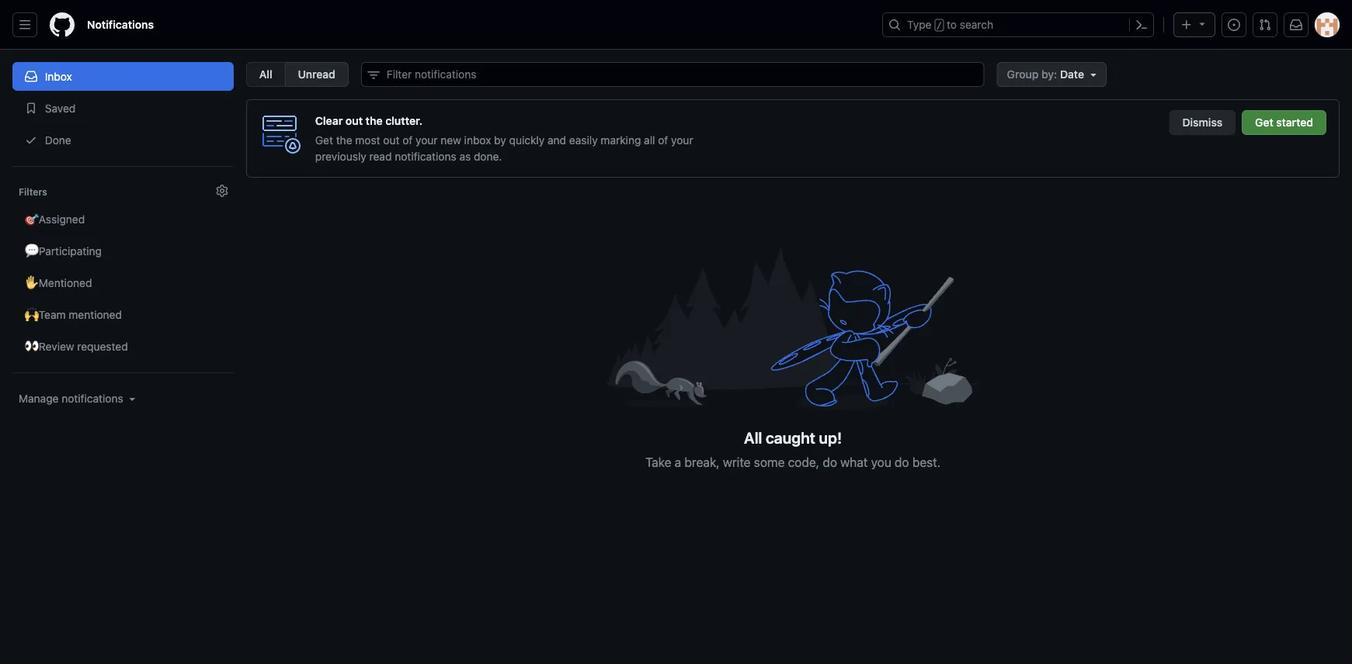Task type: describe. For each thing, give the bounding box(es) containing it.
best.
[[913, 455, 941, 470]]

2 your from the left
[[671, 134, 693, 146]]

marking
[[601, 134, 641, 146]]

👀 review requested
[[25, 340, 128, 353]]

unread
[[298, 68, 335, 81]]

all for all
[[259, 68, 272, 81]]

new
[[441, 134, 461, 146]]

0 vertical spatial triangle down image
[[1196, 17, 1209, 30]]

take
[[645, 455, 672, 470]]

get started
[[1255, 116, 1314, 129]]

get inside button
[[1255, 116, 1274, 129]]

inbox zero image
[[607, 240, 980, 416]]

previously
[[315, 150, 367, 163]]

saved link
[[12, 94, 234, 123]]

by:
[[1042, 68, 1058, 81]]

type
[[907, 18, 932, 31]]

code,
[[788, 455, 820, 470]]

participating
[[39, 245, 102, 258]]

homepage image
[[50, 12, 75, 37]]

customize filters image
[[216, 185, 228, 197]]

group
[[1007, 68, 1039, 81]]

started
[[1277, 116, 1314, 129]]

mentioned
[[69, 308, 122, 321]]

search
[[960, 18, 994, 31]]

caught
[[766, 429, 816, 447]]

assigned
[[39, 213, 85, 226]]

all caught up! take a break, write some code, do what you do best.
[[645, 429, 941, 470]]

easily
[[569, 134, 598, 146]]

manage notifications button
[[19, 392, 139, 407]]

🎯 assigned link
[[12, 205, 234, 234]]

some
[[754, 455, 785, 470]]

by
[[494, 134, 506, 146]]

up!
[[819, 429, 842, 447]]

1 of from the left
[[403, 134, 413, 146]]

/
[[937, 20, 942, 31]]

🎯 assigned
[[25, 213, 85, 226]]

notifications image
[[1290, 19, 1303, 31]]

2 of from the left
[[658, 134, 668, 146]]

🙌
[[25, 308, 36, 321]]

triangle down image
[[1088, 68, 1100, 81]]

get started button
[[1242, 110, 1327, 135]]

2 do from the left
[[895, 455, 909, 470]]

command palette image
[[1136, 19, 1148, 31]]

✋ mentioned
[[25, 277, 92, 289]]

break,
[[685, 455, 720, 470]]

requested
[[77, 340, 128, 353]]

done.
[[474, 150, 502, 163]]



Task type: locate. For each thing, give the bounding box(es) containing it.
1 vertical spatial the
[[336, 134, 352, 146]]

1 horizontal spatial get
[[1255, 116, 1274, 129]]

1 horizontal spatial of
[[658, 134, 668, 146]]

triangle down image down 👀 review requested link
[[126, 393, 139, 406]]

clear
[[315, 114, 343, 127]]

issue opened image
[[1228, 19, 1241, 31]]

get
[[1255, 116, 1274, 129], [315, 134, 333, 146]]

do right you
[[895, 455, 909, 470]]

notifications down requested
[[62, 393, 123, 406]]

1 horizontal spatial your
[[671, 134, 693, 146]]

quickly
[[509, 134, 545, 146]]

0 vertical spatial get
[[1255, 116, 1274, 129]]

do
[[823, 455, 837, 470], [895, 455, 909, 470]]

all inside all button
[[259, 68, 272, 81]]

clutter.
[[385, 114, 423, 127]]

all inside all caught up! take a break, write some code, do what you do best.
[[744, 429, 762, 447]]

1 horizontal spatial the
[[366, 114, 383, 127]]

0 horizontal spatial all
[[259, 68, 272, 81]]

your
[[416, 134, 438, 146], [671, 134, 693, 146]]

1 vertical spatial triangle down image
[[126, 393, 139, 406]]

notifications inside popup button
[[62, 393, 123, 406]]

plus image
[[1181, 19, 1193, 31]]

the up previously
[[336, 134, 352, 146]]

👀 review requested link
[[12, 332, 234, 361]]

0 vertical spatial all
[[259, 68, 272, 81]]

0 horizontal spatial do
[[823, 455, 837, 470]]

the up most
[[366, 114, 383, 127]]

out up most
[[346, 114, 363, 127]]

the
[[366, 114, 383, 127], [336, 134, 352, 146]]

all left the unread
[[259, 68, 272, 81]]

🎯
[[25, 213, 36, 226]]

inbox
[[464, 134, 491, 146]]

do left what
[[823, 455, 837, 470]]

1 vertical spatial get
[[315, 134, 333, 146]]

all button
[[246, 62, 285, 87]]

✋
[[25, 277, 36, 289]]

get left started
[[1255, 116, 1274, 129]]

manage notifications
[[19, 393, 123, 406]]

✋ mentioned link
[[12, 269, 234, 298]]

your left new
[[416, 134, 438, 146]]

Filter notifications text field
[[361, 62, 985, 87]]

of
[[403, 134, 413, 146], [658, 134, 668, 146]]

clear out the clutter. get the most out of your new inbox by quickly and easily marking all of your previously read notifications as done.
[[315, 114, 693, 163]]

all
[[259, 68, 272, 81], [744, 429, 762, 447]]

get down clear
[[315, 134, 333, 146]]

unread button
[[285, 62, 349, 87]]

1 your from the left
[[416, 134, 438, 146]]

of down clutter.
[[403, 134, 413, 146]]

type / to search
[[907, 18, 994, 31]]

most
[[355, 134, 380, 146]]

and
[[548, 134, 566, 146]]

💬
[[25, 245, 36, 258]]

0 horizontal spatial the
[[336, 134, 352, 146]]

dismiss
[[1183, 116, 1223, 129]]

notifications inside clear out the clutter. get the most out of your new inbox by quickly and easily marking all of your previously read notifications as done.
[[395, 150, 457, 163]]

0 horizontal spatial get
[[315, 134, 333, 146]]

notifications element
[[12, 50, 234, 536]]

filters
[[19, 186, 47, 197]]

filter image
[[367, 69, 380, 82]]

👀
[[25, 340, 36, 353]]

you
[[871, 455, 892, 470]]

all
[[644, 134, 655, 146]]

date
[[1060, 68, 1084, 81]]

out up read on the top left
[[383, 134, 400, 146]]

dismiss button
[[1170, 110, 1236, 135]]

as
[[459, 150, 471, 163]]

done
[[42, 134, 71, 146]]

done link
[[12, 126, 234, 155]]

0 horizontal spatial out
[[346, 114, 363, 127]]

review
[[39, 340, 74, 353]]

code alert image
[[259, 113, 303, 156]]

💬 participating
[[25, 245, 102, 258]]

read
[[369, 150, 392, 163]]

mentioned
[[39, 277, 92, 289]]

0 vertical spatial notifications
[[395, 150, 457, 163]]

to
[[947, 18, 957, 31]]

all up 'some'
[[744, 429, 762, 447]]

0 horizontal spatial of
[[403, 134, 413, 146]]

get inside clear out the clutter. get the most out of your new inbox by quickly and easily marking all of your previously read notifications as done.
[[315, 134, 333, 146]]

1 horizontal spatial triangle down image
[[1196, 17, 1209, 30]]

manage
[[19, 393, 59, 406]]

1 do from the left
[[823, 455, 837, 470]]

triangle down image inside manage notifications popup button
[[126, 393, 139, 406]]

1 vertical spatial notifications
[[62, 393, 123, 406]]

git pull request image
[[1259, 19, 1272, 31]]

a
[[675, 455, 681, 470]]

notifications down new
[[395, 150, 457, 163]]

your right all at the left of the page
[[671, 134, 693, 146]]

🙌 team mentioned
[[25, 308, 122, 321]]

🙌 team mentioned link
[[12, 301, 234, 329]]

inbox image
[[25, 70, 37, 83]]

notifications
[[87, 18, 154, 31]]

1 horizontal spatial all
[[744, 429, 762, 447]]

inbox link
[[12, 62, 234, 91]]

notifications
[[395, 150, 457, 163], [62, 393, 123, 406]]

notifications link
[[81, 12, 160, 37]]

💬 participating link
[[12, 237, 234, 266]]

None search field
[[361, 62, 985, 87]]

inbox
[[45, 70, 72, 83]]

saved
[[42, 102, 76, 115]]

check image
[[25, 134, 37, 146]]

of right all at the left of the page
[[658, 134, 668, 146]]

group by: date
[[1007, 68, 1084, 81]]

1 horizontal spatial out
[[383, 134, 400, 146]]

1 horizontal spatial notifications
[[395, 150, 457, 163]]

0 vertical spatial the
[[366, 114, 383, 127]]

team
[[39, 308, 66, 321]]

write
[[723, 455, 751, 470]]

0 horizontal spatial your
[[416, 134, 438, 146]]

triangle down image
[[1196, 17, 1209, 30], [126, 393, 139, 406]]

0 horizontal spatial notifications
[[62, 393, 123, 406]]

1 horizontal spatial do
[[895, 455, 909, 470]]

0 horizontal spatial triangle down image
[[126, 393, 139, 406]]

1 vertical spatial out
[[383, 134, 400, 146]]

what
[[841, 455, 868, 470]]

triangle down image right plus image
[[1196, 17, 1209, 30]]

all for all caught up! take a break, write some code, do what you do best.
[[744, 429, 762, 447]]

out
[[346, 114, 363, 127], [383, 134, 400, 146]]

0 vertical spatial out
[[346, 114, 363, 127]]

bookmark image
[[25, 102, 37, 115]]

1 vertical spatial all
[[744, 429, 762, 447]]



Task type: vqa. For each thing, say whether or not it's contained in the screenshot.
you
yes



